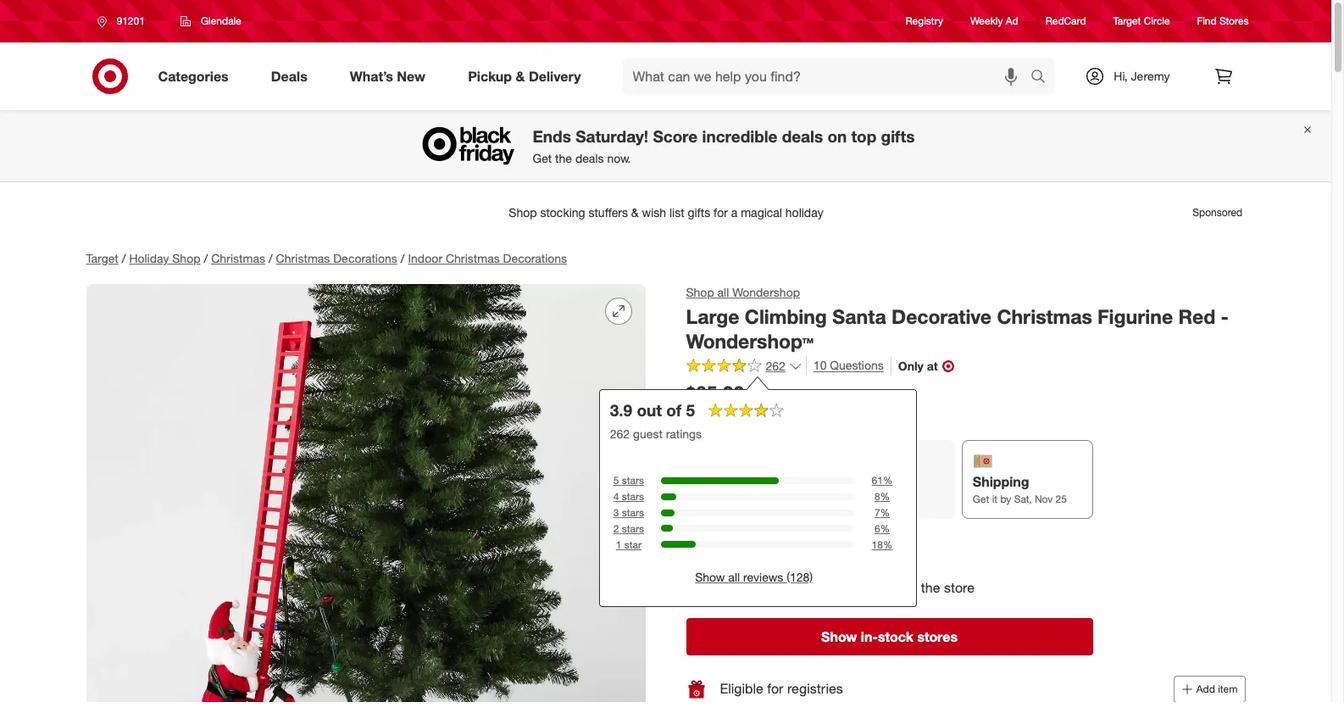 Task type: locate. For each thing, give the bounding box(es) containing it.
262 down 3.9
[[610, 427, 630, 441]]

0 horizontal spatial show
[[695, 570, 725, 584]]

pickup for &
[[468, 67, 512, 84]]

glendale
[[201, 14, 242, 27], [780, 533, 834, 550]]

4 / from the left
[[401, 251, 405, 265]]

1 vertical spatial 262
[[610, 427, 630, 441]]

of right out
[[712, 533, 724, 550]]

show down out
[[695, 570, 725, 584]]

5 up ratings
[[686, 400, 695, 420]]

stores
[[918, 628, 958, 645]]

1 vertical spatial shop
[[686, 285, 715, 299]]

all left reviews
[[729, 570, 740, 584]]

$65.00 when purchased online
[[686, 381, 812, 424]]

1 horizontal spatial pickup
[[697, 473, 741, 490]]

$65.00
[[686, 381, 745, 405]]

now.
[[607, 151, 631, 165]]

0 vertical spatial 2
[[614, 522, 619, 535]]

0 vertical spatial at
[[927, 359, 938, 373]]

target circle
[[1114, 15, 1171, 27]]

available inside pickup not available
[[717, 493, 756, 505]]

1 horizontal spatial 262
[[766, 359, 786, 373]]

3.9 out of 5
[[610, 400, 695, 420]]

get left it
[[973, 493, 990, 505]]

deals left now. in the left top of the page
[[576, 151, 604, 165]]

1 horizontal spatial 5
[[686, 400, 695, 420]]

for right (128)
[[817, 579, 834, 596]]

0 horizontal spatial shop
[[172, 251, 201, 265]]

0 horizontal spatial target
[[86, 251, 119, 265]]

show left in-
[[822, 628, 858, 645]]

shipping get it by sat, nov 25
[[973, 473, 1067, 505]]

1 horizontal spatial decorations
[[503, 251, 567, 265]]

shop inside shop all wondershop large climbing santa decorative christmas figurine red - wondershop™
[[686, 285, 715, 299]]

0 horizontal spatial for
[[768, 680, 784, 697]]

glendale up categories link
[[201, 14, 242, 27]]

pickup left &
[[468, 67, 512, 84]]

0 vertical spatial glendale
[[201, 14, 242, 27]]

4 stars from the top
[[622, 522, 644, 535]]

18 %
[[872, 538, 893, 551]]

5 up 4
[[614, 474, 619, 487]]

1 vertical spatial of
[[712, 533, 724, 550]]

0 vertical spatial 262
[[766, 359, 786, 373]]

0 horizontal spatial the
[[555, 151, 572, 165]]

at
[[927, 359, 938, 373], [765, 533, 776, 550]]

show inside button
[[695, 570, 725, 584]]

1 vertical spatial get
[[973, 493, 990, 505]]

% down 8 % on the bottom of the page
[[881, 506, 890, 519]]

all up large
[[718, 285, 729, 299]]

new
[[397, 67, 426, 84]]

1 horizontal spatial target
[[1114, 15, 1142, 27]]

262 for 262 guest ratings
[[610, 427, 630, 441]]

the inside "ends saturday! score incredible deals on top gifts get the deals now."
[[555, 151, 572, 165]]

% down 6 %
[[883, 538, 893, 551]]

stock inside button
[[878, 628, 914, 645]]

0 horizontal spatial available
[[717, 493, 756, 505]]

sat,
[[1015, 493, 1032, 505]]

holiday shop link
[[129, 251, 201, 265]]

pickup not available
[[697, 473, 756, 505]]

hours
[[780, 579, 814, 596]]

% for 61
[[883, 474, 893, 487]]

available inside the delivery not available
[[855, 493, 895, 506]]

0 horizontal spatial decorations
[[333, 251, 397, 265]]

only
[[899, 359, 924, 373]]

show inside button
[[822, 628, 858, 645]]

all inside shop all wondershop large climbing santa decorative christmas figurine red - wondershop™
[[718, 285, 729, 299]]

3 stars
[[614, 506, 644, 519]]

ready
[[686, 579, 725, 596]]

deals
[[782, 127, 823, 146], [576, 151, 604, 165]]

1 vertical spatial 5
[[614, 474, 619, 487]]

What can we help you find? suggestions appear below search field
[[623, 58, 1036, 95]]

5
[[686, 400, 695, 420], [614, 474, 619, 487]]

1 vertical spatial for
[[768, 680, 784, 697]]

eligible for registries
[[720, 680, 843, 697]]

stars up 4 stars
[[622, 474, 644, 487]]

0 vertical spatial pickup
[[468, 67, 512, 84]]

18
[[872, 538, 883, 551]]

2 stars from the top
[[622, 490, 644, 503]]

glendale button
[[169, 6, 253, 36]]

1 vertical spatial stock
[[878, 628, 914, 645]]

shop all wondershop large climbing santa decorative christmas figurine red - wondershop™
[[686, 285, 1229, 352]]

0 horizontal spatial pickup
[[468, 67, 512, 84]]

0 vertical spatial deals
[[782, 127, 823, 146]]

hi,
[[1114, 69, 1128, 83]]

not up out
[[697, 493, 714, 505]]

within
[[729, 579, 764, 596]]

0 horizontal spatial of
[[667, 400, 682, 420]]

score
[[653, 127, 698, 146]]

categories link
[[144, 58, 250, 95]]

get inside "ends saturday! score incredible deals on top gifts get the deals now."
[[533, 151, 552, 165]]

0 vertical spatial for
[[817, 579, 834, 596]]

4 stars
[[614, 490, 644, 503]]

/ left indoor
[[401, 251, 405, 265]]

target left holiday on the left top of page
[[86, 251, 119, 265]]

glendale inside dropdown button
[[201, 14, 242, 27]]

not for pickup
[[697, 493, 714, 505]]

purchased
[[720, 410, 777, 424]]

2 / from the left
[[204, 251, 208, 265]]

decorations
[[333, 251, 397, 265], [503, 251, 567, 265]]

christmas
[[211, 251, 265, 265], [276, 251, 330, 265], [446, 251, 500, 265], [997, 304, 1093, 328]]

pickup
[[468, 67, 512, 84], [697, 473, 741, 490]]

1 horizontal spatial the
[[921, 579, 941, 596]]

out
[[686, 533, 709, 550]]

top
[[852, 127, 877, 146]]

get down ends
[[533, 151, 552, 165]]

1 vertical spatial the
[[921, 579, 941, 596]]

of right 'out' at the left bottom
[[667, 400, 682, 420]]

glendale up you
[[780, 533, 834, 550]]

0 vertical spatial get
[[533, 151, 552, 165]]

stars for 4 stars
[[622, 490, 644, 503]]

show for show in-stock stores
[[822, 628, 858, 645]]

registry
[[906, 15, 944, 27]]

3 stars from the top
[[622, 506, 644, 519]]

91201
[[117, 14, 145, 27]]

for right eligible
[[768, 680, 784, 697]]

1 horizontal spatial 2
[[768, 579, 776, 596]]

1 star
[[616, 538, 642, 551]]

0 vertical spatial the
[[555, 151, 572, 165]]

0 horizontal spatial not
[[697, 493, 714, 505]]

1 horizontal spatial get
[[973, 493, 990, 505]]

all inside button
[[729, 570, 740, 584]]

1 horizontal spatial shop
[[686, 285, 715, 299]]

target left circle
[[1114, 15, 1142, 27]]

all
[[718, 285, 729, 299], [729, 570, 740, 584]]

0 horizontal spatial deals
[[576, 151, 604, 165]]

pickup inside pickup not available
[[697, 473, 741, 490]]

christmas inside shop all wondershop large climbing santa decorative christmas figurine red - wondershop™
[[997, 304, 1093, 328]]

stock up the near
[[728, 533, 761, 550]]

indoor
[[408, 251, 443, 265]]

3 / from the left
[[269, 251, 273, 265]]

not left 8
[[836, 493, 853, 506]]

262 link
[[686, 357, 803, 377]]

show in-stock stores button
[[686, 618, 1093, 655]]

1 horizontal spatial not
[[836, 493, 853, 506]]

find stores
[[1198, 15, 1249, 27]]

1 vertical spatial all
[[729, 570, 740, 584]]

holiday
[[129, 251, 169, 265]]

% down 7 %
[[881, 522, 890, 535]]

not inside the delivery not available
[[836, 493, 853, 506]]

redcard
[[1046, 15, 1087, 27]]

what's new
[[350, 67, 426, 84]]

0 vertical spatial all
[[718, 285, 729, 299]]

/ left christmas link
[[204, 251, 208, 265]]

1 horizontal spatial of
[[712, 533, 724, 550]]

available near you ready within 2 hours for pickup inside the store
[[686, 560, 975, 596]]

1 stars from the top
[[622, 474, 644, 487]]

in-
[[861, 628, 878, 645]]

stars down 4 stars
[[622, 506, 644, 519]]

61
[[872, 474, 883, 487]]

0 vertical spatial of
[[667, 400, 682, 420]]

1 horizontal spatial available
[[855, 493, 895, 506]]

shop up large
[[686, 285, 715, 299]]

pickup down ratings
[[697, 473, 741, 490]]

add item
[[1197, 682, 1238, 695]]

pickup & delivery link
[[454, 58, 602, 95]]

1 vertical spatial pickup
[[697, 473, 741, 490]]

/ right christmas link
[[269, 251, 273, 265]]

show all reviews (128)
[[695, 570, 813, 584]]

find stores link
[[1198, 14, 1249, 28]]

the left store at the bottom
[[921, 579, 941, 596]]

0 horizontal spatial get
[[533, 151, 552, 165]]

decorative
[[892, 304, 992, 328]]

when
[[686, 410, 717, 424]]

star
[[625, 538, 642, 551]]

at right only
[[927, 359, 938, 373]]

1 vertical spatial 2
[[768, 579, 776, 596]]

% up 7 %
[[881, 490, 890, 503]]

0 horizontal spatial 262
[[610, 427, 630, 441]]

1 vertical spatial target
[[86, 251, 119, 265]]

0 horizontal spatial delivery
[[529, 67, 581, 84]]

advertisement region
[[72, 192, 1260, 233]]

%
[[883, 474, 893, 487], [881, 490, 890, 503], [881, 506, 890, 519], [881, 522, 890, 535], [883, 538, 893, 551]]

1 horizontal spatial stock
[[878, 628, 914, 645]]

the down ends
[[555, 151, 572, 165]]

large
[[686, 304, 740, 328]]

gifts
[[881, 127, 915, 146]]

262 down wondershop™
[[766, 359, 786, 373]]

1 vertical spatial at
[[765, 533, 776, 550]]

not inside pickup not available
[[697, 493, 714, 505]]

0 horizontal spatial at
[[765, 533, 776, 550]]

1 / from the left
[[122, 251, 126, 265]]

stars down 5 stars
[[622, 490, 644, 503]]

1 horizontal spatial show
[[822, 628, 858, 645]]

2 down "3"
[[614, 522, 619, 535]]

0 vertical spatial target
[[1114, 15, 1142, 27]]

2 down the near
[[768, 579, 776, 596]]

0 vertical spatial stock
[[728, 533, 761, 550]]

1 horizontal spatial delivery
[[836, 474, 888, 491]]

1 horizontal spatial for
[[817, 579, 834, 596]]

at up the near
[[765, 533, 776, 550]]

/ right target link
[[122, 251, 126, 265]]

ad
[[1006, 15, 1019, 27]]

1 vertical spatial glendale
[[780, 533, 834, 550]]

target / holiday shop / christmas / christmas decorations / indoor christmas decorations
[[86, 251, 567, 265]]

climbing
[[745, 304, 827, 328]]

(128)
[[787, 570, 813, 584]]

0 horizontal spatial glendale
[[201, 14, 242, 27]]

shop
[[172, 251, 201, 265], [686, 285, 715, 299]]

1 horizontal spatial deals
[[782, 127, 823, 146]]

3
[[614, 506, 619, 519]]

available for delivery
[[855, 493, 895, 506]]

weekly ad
[[971, 15, 1019, 27]]

% up 8 % on the bottom of the page
[[883, 474, 893, 487]]

target for target circle
[[1114, 15, 1142, 27]]

0 horizontal spatial 2
[[614, 522, 619, 535]]

online
[[780, 410, 812, 424]]

deals left on at the top
[[782, 127, 823, 146]]

7
[[875, 506, 881, 519]]

stock left stores
[[878, 628, 914, 645]]

1 vertical spatial delivery
[[836, 474, 888, 491]]

available for pickup
[[717, 493, 756, 505]]

7 %
[[875, 506, 890, 519]]

25
[[1056, 493, 1067, 505]]

out
[[637, 400, 662, 420]]

2
[[614, 522, 619, 535], [768, 579, 776, 596]]

1 horizontal spatial at
[[927, 359, 938, 373]]

stars for 2 stars
[[622, 522, 644, 535]]

stores
[[1220, 15, 1249, 27]]

stock for of
[[728, 533, 761, 550]]

questions
[[830, 358, 884, 373]]

2 stars
[[614, 522, 644, 535]]

1 vertical spatial show
[[822, 628, 858, 645]]

stars up star
[[622, 522, 644, 535]]

0 vertical spatial show
[[695, 570, 725, 584]]

% for 6
[[881, 522, 890, 535]]

the inside available near you ready within 2 hours for pickup inside the store
[[921, 579, 941, 596]]

0 horizontal spatial stock
[[728, 533, 761, 550]]

shop right holiday on the left top of page
[[172, 251, 201, 265]]



Task type: vqa. For each thing, say whether or not it's contained in the screenshot.


Task type: describe. For each thing, give the bounding box(es) containing it.
wondershop™
[[686, 329, 814, 352]]

by
[[1001, 493, 1012, 505]]

shipping
[[973, 473, 1030, 490]]

0 vertical spatial 5
[[686, 400, 695, 420]]

% for 18
[[883, 538, 893, 551]]

on
[[828, 127, 847, 146]]

262 for 262
[[766, 359, 786, 373]]

deals
[[271, 67, 308, 84]]

not for delivery
[[836, 493, 853, 506]]

circle
[[1144, 15, 1171, 27]]

weekly ad link
[[971, 14, 1019, 28]]

all for (128)
[[729, 570, 740, 584]]

search
[[1024, 69, 1064, 86]]

you
[[781, 560, 804, 577]]

ratings
[[666, 427, 702, 441]]

incredible
[[702, 127, 778, 146]]

0 vertical spatial delivery
[[529, 67, 581, 84]]

target link
[[86, 251, 119, 265]]

get inside shipping get it by sat, nov 25
[[973, 493, 990, 505]]

delivery not available
[[836, 474, 895, 506]]

saturday!
[[576, 127, 649, 146]]

262 guest ratings
[[610, 427, 702, 441]]

santa
[[833, 304, 887, 328]]

show for show all reviews (128)
[[695, 570, 725, 584]]

registry link
[[906, 14, 944, 28]]

% for 8
[[881, 490, 890, 503]]

near
[[748, 560, 777, 577]]

it
[[993, 493, 998, 505]]

registries
[[788, 680, 843, 697]]

8 %
[[875, 490, 890, 503]]

3.9
[[610, 400, 633, 420]]

show all reviews (128) button
[[695, 569, 813, 586]]

item
[[1219, 682, 1238, 695]]

stars for 3 stars
[[622, 506, 644, 519]]

2 inside available near you ready within 2 hours for pickup inside the store
[[768, 579, 776, 596]]

% for 7
[[881, 506, 890, 519]]

guest
[[633, 427, 663, 441]]

stock for in-
[[878, 628, 914, 645]]

add item button
[[1174, 675, 1246, 702]]

wondershop
[[733, 285, 800, 299]]

nov
[[1035, 493, 1053, 505]]

10
[[814, 358, 827, 373]]

eligible
[[720, 680, 764, 697]]

figurine
[[1098, 304, 1174, 328]]

5 stars
[[614, 474, 644, 487]]

1 vertical spatial deals
[[576, 151, 604, 165]]

store
[[944, 579, 975, 596]]

jeremy
[[1132, 69, 1171, 83]]

find
[[1198, 15, 1217, 27]]

deals link
[[257, 58, 329, 95]]

add
[[1197, 682, 1216, 695]]

search button
[[1024, 58, 1064, 98]]

large climbing santa decorative christmas figurine red - wondershop&#8482;, 1 of 6 image
[[86, 284, 646, 702]]

what's new link
[[336, 58, 447, 95]]

pickup & delivery
[[468, 67, 581, 84]]

6 %
[[875, 522, 890, 535]]

hi, jeremy
[[1114, 69, 1171, 83]]

1 horizontal spatial glendale
[[780, 533, 834, 550]]

christmas link
[[211, 251, 265, 265]]

target circle link
[[1114, 14, 1171, 28]]

glendale button
[[780, 533, 834, 552]]

0 horizontal spatial 5
[[614, 474, 619, 487]]

2 decorations from the left
[[503, 251, 567, 265]]

6
[[875, 522, 881, 535]]

ends saturday! score incredible deals on top gifts get the deals now.
[[533, 127, 915, 165]]

10 questions
[[814, 358, 884, 373]]

reviews
[[744, 570, 784, 584]]

only at
[[899, 359, 938, 373]]

target for target / holiday shop / christmas / christmas decorations / indoor christmas decorations
[[86, 251, 119, 265]]

1 decorations from the left
[[333, 251, 397, 265]]

pickup
[[837, 579, 878, 596]]

pickup for not
[[697, 473, 741, 490]]

4
[[614, 490, 619, 503]]

91201 button
[[86, 6, 163, 36]]

redcard link
[[1046, 14, 1087, 28]]

0 vertical spatial shop
[[172, 251, 201, 265]]

all for large
[[718, 285, 729, 299]]

delivery inside the delivery not available
[[836, 474, 888, 491]]

weekly
[[971, 15, 1003, 27]]

for inside available near you ready within 2 hours for pickup inside the store
[[817, 579, 834, 596]]

8
[[875, 490, 881, 503]]

available
[[686, 560, 744, 577]]

&
[[516, 67, 525, 84]]

indoor christmas decorations link
[[408, 251, 567, 265]]

show in-stock stores
[[822, 628, 958, 645]]

inside
[[882, 579, 918, 596]]

ends
[[533, 127, 571, 146]]

stars for 5 stars
[[622, 474, 644, 487]]



